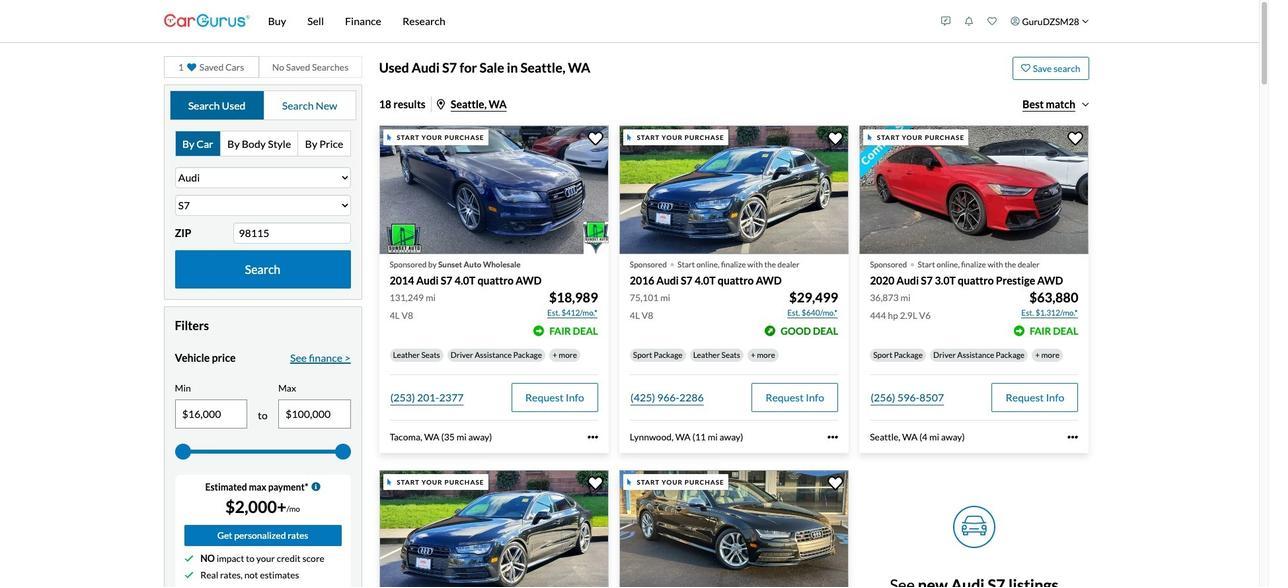 Task type: vqa. For each thing, say whether or not it's contained in the screenshot.
market in the At CarGurus, we use Instant Market Value to determine whether a car's price makes it a fair, good, or great deal—or if it's overpriced. CarGurus Instant Market Value (or IMV) relies on a sophisticated algorithm that updates continuously to stay on the cutting edge of market trends. IMV also factors in details like dealership reputation. We use IMV to sort our listings, helping to keep things unbiased: You'll see the best deals first when you shop on CarGurus.
no



Task type: locate. For each thing, give the bounding box(es) containing it.
2016 audi s7 4.0t quattro awd sedan all-wheel drive automatic image
[[619, 125, 849, 254], [379, 470, 609, 588]]

0 horizontal spatial mouse pointer image
[[628, 134, 632, 141]]

menu item
[[1004, 3, 1096, 40]]

1 mouse pointer image from the left
[[628, 134, 632, 141]]

menu
[[934, 3, 1096, 40]]

tab list
[[170, 91, 356, 120], [175, 131, 351, 157]]

menu bar
[[250, 0, 934, 42]]

heart image
[[1021, 64, 1030, 73]]

maximum slider
[[335, 444, 351, 460]]

2 ellipsis h image from the left
[[828, 432, 838, 443]]

2 mouse pointer image from the left
[[868, 134, 872, 141]]

1 horizontal spatial 2016 audi s7 4.0t quattro awd sedan all-wheel drive automatic image
[[619, 125, 849, 254]]

0 vertical spatial tab list
[[170, 91, 356, 120]]

mouse pointer image
[[387, 134, 391, 141], [387, 479, 391, 486], [628, 479, 632, 486]]

black 2016 audi s7 4.0t quattro awd sedan all-wheel drive 7-speed automatic image
[[619, 470, 849, 588]]

user icon image
[[1011, 17, 1020, 26]]

1 vertical spatial tab list
[[175, 131, 351, 157]]

0 vertical spatial check image
[[184, 554, 193, 564]]

mouse pointer image for second ellipsis h icon from the left
[[628, 134, 632, 141]]

check image
[[184, 554, 193, 564], [184, 571, 193, 580]]

mouse pointer image
[[628, 134, 632, 141], [868, 134, 872, 141]]

map marker alt image
[[437, 99, 445, 109]]

ellipsis h image
[[588, 432, 598, 443], [828, 432, 838, 443]]

tango red metallic 2020 audi s7 3.0t quattro prestige awd sedan all-wheel drive 8-speed automatic image
[[860, 125, 1089, 254]]

saved cars image
[[987, 17, 997, 26]]

ellipsis h image
[[1068, 432, 1079, 443]]

None telephone field
[[233, 223, 351, 244]]

1 vertical spatial check image
[[184, 571, 193, 580]]

1 horizontal spatial mouse pointer image
[[868, 134, 872, 141]]

None text field
[[176, 400, 247, 428], [279, 400, 350, 428], [176, 400, 247, 428], [279, 400, 350, 428]]

tab
[[170, 91, 264, 120], [264, 91, 355, 120], [176, 132, 221, 156], [221, 132, 298, 156], [298, 132, 350, 156]]

chevron down image
[[1082, 18, 1089, 25]]

info circle image
[[311, 483, 320, 492]]

1 vertical spatial 2016 audi s7 4.0t quattro awd sedan all-wheel drive automatic image
[[379, 470, 609, 588]]

1 horizontal spatial ellipsis h image
[[828, 432, 838, 443]]

0 horizontal spatial ellipsis h image
[[588, 432, 598, 443]]



Task type: describe. For each thing, give the bounding box(es) containing it.
blue 2014 audi s7 4.0t quattro awd sedan all-wheel drive automatic image
[[379, 125, 609, 254]]

add a car review image
[[941, 17, 950, 26]]

minimum slider
[[175, 444, 191, 460]]

0 vertical spatial 2016 audi s7 4.0t quattro awd sedan all-wheel drive automatic image
[[619, 125, 849, 254]]

2 check image from the top
[[184, 571, 193, 580]]

open notifications image
[[964, 17, 974, 26]]

heart image
[[187, 63, 196, 72]]

1 ellipsis h image from the left
[[588, 432, 598, 443]]

0 horizontal spatial 2016 audi s7 4.0t quattro awd sedan all-wheel drive automatic image
[[379, 470, 609, 588]]

sunset auto wholesale image
[[584, 222, 609, 254]]

1 check image from the top
[[184, 554, 193, 564]]

mouse pointer image for ellipsis h image
[[868, 134, 872, 141]]



